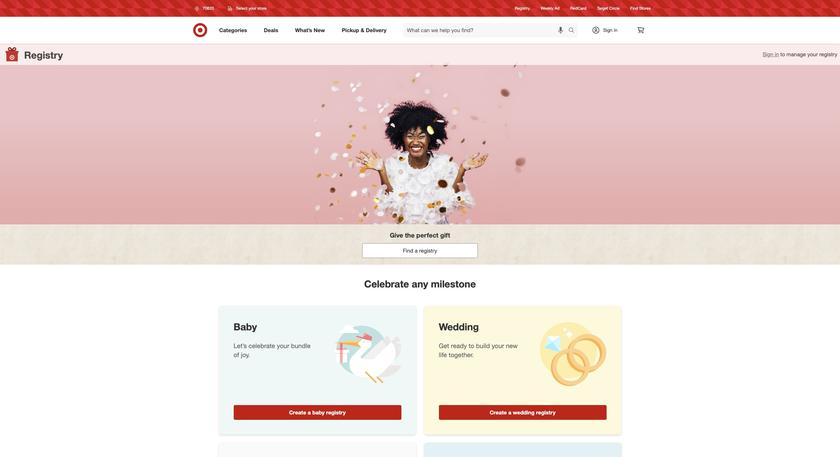 Task type: describe. For each thing, give the bounding box(es) containing it.
registry right manage
[[820, 51, 838, 58]]

build
[[476, 342, 490, 350]]

joy.
[[241, 351, 250, 359]]

categories link
[[214, 23, 256, 38]]

perfect
[[417, 232, 439, 239]]

together.
[[449, 351, 474, 359]]

a for baby
[[308, 410, 311, 416]]

ad
[[555, 6, 560, 11]]

70820 button
[[191, 2, 221, 14]]

your inside get ready to build your new life together.
[[492, 342, 504, 350]]

create a wedding registry button
[[439, 406, 607, 420]]

give the perfect gift
[[390, 232, 450, 239]]

let's celebrate your bundle of joy.
[[234, 342, 311, 359]]

registry right baby
[[326, 410, 346, 416]]

stores
[[639, 6, 651, 11]]

search button
[[565, 23, 582, 39]]

any
[[412, 278, 428, 290]]

wedding
[[513, 410, 535, 416]]

registry link
[[515, 6, 530, 11]]

store
[[258, 6, 267, 11]]

manage
[[787, 51, 806, 58]]

celebrate
[[249, 342, 275, 350]]

your right manage
[[808, 51, 818, 58]]

70820
[[203, 6, 214, 11]]

weekly ad link
[[541, 6, 560, 11]]

&
[[361, 27, 364, 33]]

deals
[[264, 27, 278, 33]]

pickup
[[342, 27, 359, 33]]

let's
[[234, 342, 247, 350]]

ready
[[451, 342, 467, 350]]

sign in link
[[586, 23, 628, 38]]

find a registry button
[[362, 244, 478, 258]]

get ready to build your new life together.
[[439, 342, 518, 359]]

in for sign in
[[614, 27, 618, 33]]

create a baby registry
[[289, 410, 346, 416]]

target circle
[[597, 6, 620, 11]]

redcard link
[[571, 6, 587, 11]]

target circle link
[[597, 6, 620, 11]]

the
[[405, 232, 415, 239]]

sign in button
[[763, 51, 779, 58]]

registry down perfect
[[419, 248, 437, 254]]

delivery
[[366, 27, 387, 33]]

create a wedding registry
[[490, 410, 556, 416]]

baby
[[312, 410, 325, 416]]

registry right wedding in the right of the page
[[536, 410, 556, 416]]

find stores
[[631, 6, 651, 11]]

create for wedding
[[490, 410, 507, 416]]

to for ready
[[469, 342, 474, 350]]

life
[[439, 351, 447, 359]]

0 vertical spatial registry
[[515, 6, 530, 11]]

a for wedding
[[508, 410, 512, 416]]

baby
[[234, 321, 257, 333]]

wedding
[[439, 321, 479, 333]]



Task type: vqa. For each thing, say whether or not it's contained in the screenshot.
in to
yes



Task type: locate. For each thing, give the bounding box(es) containing it.
0 vertical spatial find
[[631, 6, 638, 11]]

celebrate any milestone
[[364, 278, 476, 290]]

registry
[[515, 6, 530, 11], [24, 49, 63, 61]]

sign for sign in to manage your registry
[[763, 51, 774, 58]]

weekly ad
[[541, 6, 560, 11]]

0 horizontal spatial sign
[[603, 27, 613, 33]]

1 vertical spatial sign
[[763, 51, 774, 58]]

sign down target circle link
[[603, 27, 613, 33]]

0 horizontal spatial registry
[[24, 49, 63, 61]]

search
[[565, 27, 582, 34]]

sign in
[[603, 27, 618, 33]]

find inside button
[[403, 248, 413, 254]]

weekly
[[541, 6, 554, 11]]

find for find a registry
[[403, 248, 413, 254]]

your inside the let's celebrate your bundle of joy.
[[277, 342, 289, 350]]

your
[[249, 6, 256, 11], [808, 51, 818, 58], [277, 342, 289, 350], [492, 342, 504, 350]]

your left new at the bottom right of page
[[492, 342, 504, 350]]

0 horizontal spatial to
[[469, 342, 474, 350]]

find a registry
[[403, 248, 437, 254]]

1 horizontal spatial registry
[[515, 6, 530, 11]]

give
[[390, 232, 403, 239]]

find stores link
[[631, 6, 651, 11]]

redcard
[[571, 6, 587, 11]]

of
[[234, 351, 239, 359]]

1 vertical spatial find
[[403, 248, 413, 254]]

your inside 'dropdown button'
[[249, 6, 256, 11]]

bundle
[[291, 342, 311, 350]]

milestone
[[431, 278, 476, 290]]

create for baby
[[289, 410, 306, 416]]

0 horizontal spatial find
[[403, 248, 413, 254]]

deals link
[[258, 23, 287, 38]]

find for find stores
[[631, 6, 638, 11]]

2 horizontal spatial a
[[508, 410, 512, 416]]

circle
[[609, 6, 620, 11]]

0 horizontal spatial in
[[614, 27, 618, 33]]

1 horizontal spatial a
[[415, 248, 418, 254]]

find
[[631, 6, 638, 11], [403, 248, 413, 254]]

get
[[439, 342, 449, 350]]

new
[[314, 27, 325, 33]]

what's
[[295, 27, 312, 33]]

sign left manage
[[763, 51, 774, 58]]

sign
[[603, 27, 613, 33], [763, 51, 774, 58]]

target
[[597, 6, 608, 11]]

a
[[415, 248, 418, 254], [308, 410, 311, 416], [508, 410, 512, 416]]

what's new link
[[289, 23, 334, 38]]

in for sign in to manage your registry
[[775, 51, 779, 58]]

in down circle
[[614, 27, 618, 33]]

create left wedding in the right of the page
[[490, 410, 507, 416]]

to for in
[[781, 51, 785, 58]]

1 vertical spatial in
[[775, 51, 779, 58]]

1 horizontal spatial find
[[631, 6, 638, 11]]

0 horizontal spatial create
[[289, 410, 306, 416]]

1 horizontal spatial create
[[490, 410, 507, 416]]

pickup & delivery
[[342, 27, 387, 33]]

0 vertical spatial in
[[614, 27, 618, 33]]

a down give the perfect gift
[[415, 248, 418, 254]]

in left manage
[[775, 51, 779, 58]]

find left the stores
[[631, 6, 638, 11]]

categories
[[219, 27, 247, 33]]

gift
[[440, 232, 450, 239]]

to right sign in button
[[781, 51, 785, 58]]

pickup & delivery link
[[336, 23, 395, 38]]

celebrate
[[364, 278, 409, 290]]

1 horizontal spatial to
[[781, 51, 785, 58]]

registry
[[820, 51, 838, 58], [419, 248, 437, 254], [326, 410, 346, 416], [536, 410, 556, 416]]

sign in to manage your registry
[[763, 51, 838, 58]]

select your store button
[[224, 2, 271, 14]]

your left store
[[249, 6, 256, 11]]

create a baby registry button
[[234, 406, 401, 420]]

select your store
[[236, 6, 267, 11]]

in
[[614, 27, 618, 33], [775, 51, 779, 58]]

0 vertical spatial to
[[781, 51, 785, 58]]

1 vertical spatial to
[[469, 342, 474, 350]]

to
[[781, 51, 785, 58], [469, 342, 474, 350]]

what's new
[[295, 27, 325, 33]]

create
[[289, 410, 306, 416], [490, 410, 507, 416]]

a left wedding in the right of the page
[[508, 410, 512, 416]]

to inside get ready to build your new life together.
[[469, 342, 474, 350]]

1 vertical spatial registry
[[24, 49, 63, 61]]

0 vertical spatial sign
[[603, 27, 613, 33]]

1 horizontal spatial sign
[[763, 51, 774, 58]]

select
[[236, 6, 248, 11]]

1 horizontal spatial in
[[775, 51, 779, 58]]

1 create from the left
[[289, 410, 306, 416]]

What can we help you find? suggestions appear below search field
[[403, 23, 570, 38]]

to left the build
[[469, 342, 474, 350]]

find down the
[[403, 248, 413, 254]]

new
[[506, 342, 518, 350]]

create left baby
[[289, 410, 306, 416]]

2 create from the left
[[490, 410, 507, 416]]

0 horizontal spatial a
[[308, 410, 311, 416]]

sign for sign in
[[603, 27, 613, 33]]

your left bundle
[[277, 342, 289, 350]]

a left baby
[[308, 410, 311, 416]]



